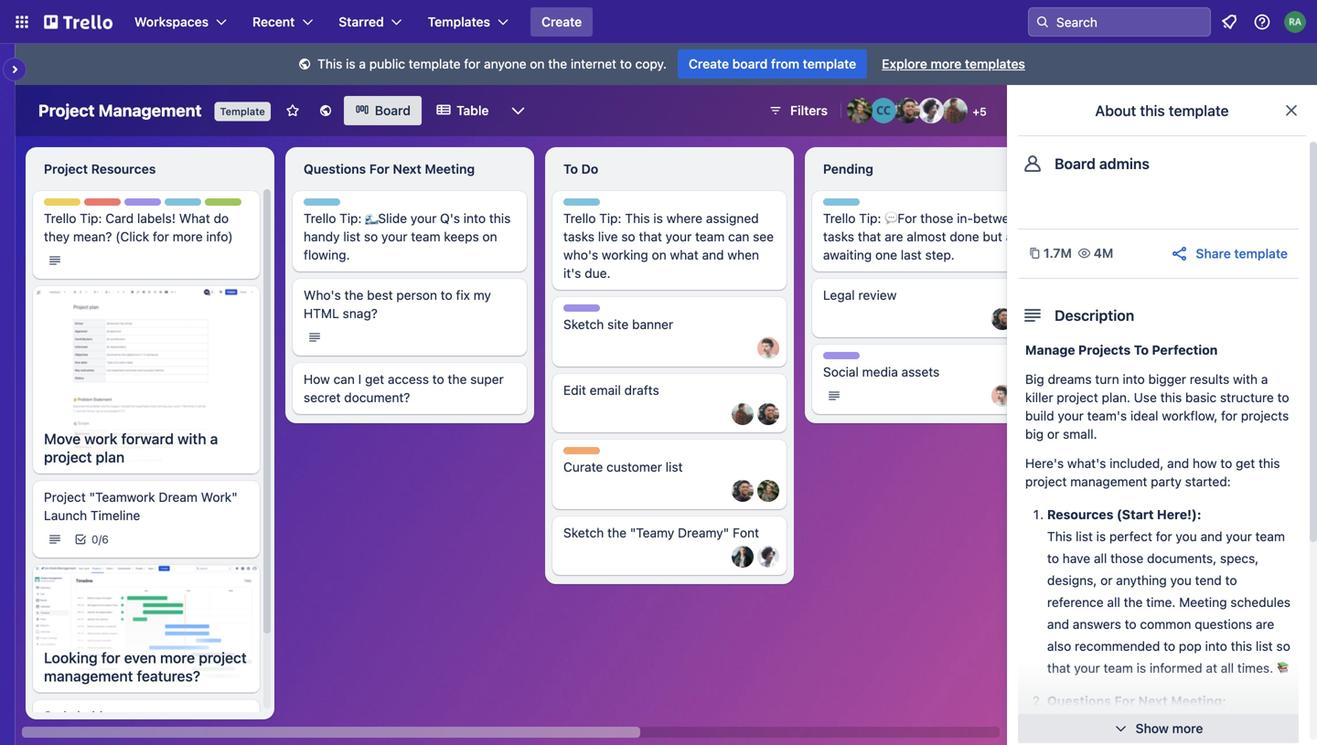 Task type: vqa. For each thing, say whether or not it's contained in the screenshot.
first Tip: from right
yes



Task type: describe. For each thing, give the bounding box(es) containing it.
the left internet on the left of page
[[548, 56, 568, 71]]

assets
[[902, 365, 940, 380]]

to left copy.
[[620, 56, 632, 71]]

so inside trello tip trello tip: this is where assigned tasks live so that your team can see who's working on what and when it's due.
[[622, 229, 636, 244]]

color: sky, title: "trello tip" element for trello tip: this is where assigned tasks live so that your team can see who's working on what and when it's due.
[[564, 199, 613, 212]]

caity (caity) image
[[871, 98, 897, 124]]

that inside resources (start here!): this list is perfect for you and your team to have all those documents, specs, designs, or anything you tend to reference all the time. meeting schedules and answers to common questions are also recommended to pop into this list so that your team is informed at all times. 📚
[[1048, 661, 1071, 676]]

get inside here's what's included, and how to get this project management party started:
[[1236, 456, 1256, 471]]

live
[[598, 229, 618, 244]]

to inside text field
[[564, 162, 578, 177]]

1 horizontal spatial chris (chris42642663) image
[[895, 98, 921, 124]]

list up times.
[[1256, 639, 1274, 654]]

0 vertical spatial a
[[359, 56, 366, 71]]

questions for next meeting: never again forget that important question you thought of in the showe
[[1048, 694, 1291, 746]]

to do
[[564, 162, 599, 177]]

the left "teamy
[[608, 526, 627, 541]]

public
[[370, 56, 405, 71]]

tip: inside the trello tip: card labels! what do they mean? (click for more info)
[[80, 211, 102, 226]]

labels!
[[137, 211, 176, 226]]

to left pop
[[1164, 639, 1176, 654]]

are inside resources (start here!): this list is perfect for you and your team to have all those documents, specs, designs, or anything you tend to reference all the time. meeting schedules and answers to common questions are also recommended to pop into this list so that your team is informed at all times. 📚
[[1256, 617, 1275, 632]]

to left have on the right of page
[[1048, 551, 1060, 566]]

that inside trello tip trello tip: this is where assigned tasks live so that your team can see who's working on what and when it's due.
[[639, 229, 663, 244]]

1 color: sky, title: "trello tip" element from the left
[[165, 199, 214, 212]]

this right about at the top of the page
[[1141, 102, 1166, 119]]

assigned
[[706, 211, 759, 226]]

review
[[859, 288, 897, 303]]

move
[[44, 431, 81, 448]]

your inside trello tip trello tip: this is where assigned tasks live so that your team can see who's working on what and when it's due.
[[666, 229, 692, 244]]

customize views image
[[509, 102, 528, 120]]

management
[[99, 101, 202, 120]]

team's
[[1088, 409, 1128, 424]]

is left perfect
[[1097, 529, 1106, 545]]

work"
[[201, 490, 238, 505]]

do
[[214, 211, 229, 226]]

board link
[[344, 96, 422, 125]]

the inside "how can i get access to the super secret document?"
[[448, 372, 467, 387]]

templates button
[[417, 7, 520, 37]]

email
[[590, 383, 621, 398]]

important
[[1187, 716, 1245, 731]]

the inside who's the best person to fix my html snag?
[[345, 288, 364, 303]]

about this template
[[1096, 102, 1230, 119]]

javier (javier85303346) image
[[732, 404, 754, 426]]

color: red, title: "priority" element
[[84, 199, 123, 212]]

0 vertical spatial design
[[124, 199, 161, 212]]

javier (javier85303346) image
[[943, 98, 968, 124]]

due.
[[585, 266, 611, 281]]

tip for trello tip: 💬for those in-between tasks that are almost done but also awaiting one last step.
[[856, 199, 873, 212]]

is inside trello tip trello tip: this is where assigned tasks live so that your team can see who's working on what and when it's due.
[[654, 211, 663, 226]]

your left q's
[[411, 211, 437, 226]]

template right the from
[[803, 56, 857, 71]]

explore more templates
[[882, 56, 1026, 71]]

banner
[[632, 317, 674, 332]]

question
[[1048, 738, 1099, 746]]

for left anyone
[[464, 56, 481, 71]]

build
[[1026, 409, 1055, 424]]

0 vertical spatial brooke (brooke94205718) image
[[847, 98, 873, 124]]

into inside the trello tip trello tip: 🌊slide your q's into this handy list so your team keeps on flowing.
[[464, 211, 486, 226]]

"teamwork
[[89, 490, 155, 505]]

1 horizontal spatial chris (chris42642663) image
[[992, 308, 1014, 330]]

star or unstar board image
[[285, 103, 300, 118]]

or inside big dreams turn into bigger results with a killer project plan. use this basic structure to build your team's ideal workflow, for projects big or small.
[[1048, 427, 1060, 442]]

your up specs,
[[1227, 529, 1253, 545]]

project resources
[[44, 162, 156, 177]]

project inside move work forward with a project plan
[[44, 449, 92, 466]]

more inside the trello tip: card labels! what do they mean? (click for more info)
[[173, 229, 203, 244]]

those inside resources (start here!): this list is perfect for you and your team to have all those documents, specs, designs, or anything you tend to reference all the time. meeting schedules and answers to common questions are also recommended to pop into this list so that your team is informed at all times. 📚
[[1111, 551, 1144, 566]]

looking for even more project management features?
[[44, 650, 247, 686]]

stephen (stephen11674280) image
[[732, 546, 754, 568]]

trello tip trello tip: 💬for those in-between tasks that are almost done but also awaiting one last step.
[[824, 199, 1030, 263]]

meeting:
[[1172, 694, 1227, 709]]

for inside resources (start here!): this list is perfect for you and your team to have all those documents, specs, designs, or anything you tend to reference all the time. meeting schedules and answers to common questions are also recommended to pop into this list so that your team is informed at all times. 📚
[[1156, 529, 1173, 545]]

into inside big dreams turn into bigger results with a killer project plan. use this basic structure to build your team's ideal workflow, for projects big or small.
[[1123, 372, 1145, 387]]

0 horizontal spatial team
[[164, 199, 193, 212]]

your down recommended
[[1075, 661, 1101, 676]]

5
[[980, 105, 987, 118]]

for inside big dreams turn into bigger results with a killer project plan. use this basic structure to build your team's ideal workflow, for projects big or small.
[[1222, 409, 1238, 424]]

looking for even more project management features? link
[[33, 642, 260, 693]]

board admins
[[1055, 155, 1150, 173]]

workflow,
[[1162, 409, 1218, 424]]

how can i get access to the super secret document?
[[304, 372, 504, 405]]

janelle (janelle549) image
[[919, 98, 944, 124]]

features?
[[137, 668, 200, 686]]

working
[[602, 248, 649, 263]]

board for board
[[375, 103, 411, 118]]

0 vertical spatial all
[[1094, 551, 1108, 566]]

also inside trello tip trello tip: 💬for those in-between tasks that are almost done but also awaiting one last step.
[[1006, 229, 1030, 244]]

for inside looking for even more project management features?
[[101, 650, 120, 667]]

included,
[[1110, 456, 1164, 471]]

project "teamwork dream work" launch timeline
[[44, 490, 238, 523]]

tip: for trello tip: this is where assigned tasks live so that your team can see who's working on what and when it's due.
[[600, 211, 622, 226]]

what
[[670, 248, 699, 263]]

manage
[[1026, 343, 1076, 358]]

that inside questions for next meeting: never again forget that important question you thought of in the showe
[[1161, 716, 1184, 731]]

curate customer list
[[564, 460, 683, 475]]

launch
[[44, 508, 87, 523]]

how can i get access to the super secret document? link
[[304, 371, 516, 407]]

that inside trello tip trello tip: 💬for those in-between tasks that are almost done but also awaiting one last step.
[[858, 229, 882, 244]]

template right about at the top of the page
[[1169, 102, 1230, 119]]

pending
[[824, 162, 874, 177]]

(start
[[1117, 507, 1154, 523]]

work
[[84, 431, 118, 448]]

i
[[358, 372, 362, 387]]

you inside questions for next meeting: never again forget that important question you thought of in the showe
[[1102, 738, 1124, 746]]

at
[[1207, 661, 1218, 676]]

legal review
[[824, 288, 897, 303]]

📚
[[1277, 661, 1290, 676]]

keeps
[[444, 229, 479, 244]]

turn
[[1096, 372, 1120, 387]]

admins
[[1100, 155, 1150, 173]]

janelle (janelle549) image
[[758, 546, 780, 568]]

into inside resources (start here!): this list is perfect for you and your team to have all those documents, specs, designs, or anything you tend to reference all the time. meeting schedules and answers to common questions are also recommended to pop into this list so that your team is informed at all times. 📚
[[1206, 639, 1228, 654]]

big
[[1026, 372, 1045, 387]]

your inside big dreams turn into bigger results with a killer project plan. use this basic structure to build your team's ideal workflow, for projects big or small.
[[1058, 409, 1084, 424]]

design for sketch
[[564, 306, 600, 318]]

projects
[[1242, 409, 1290, 424]]

for for meeting:
[[1115, 694, 1136, 709]]

who's
[[304, 288, 341, 303]]

media
[[863, 365, 899, 380]]

0 vertical spatial this
[[318, 56, 343, 71]]

template
[[220, 106, 265, 118]]

with inside big dreams turn into bigger results with a killer project plan. use this basic structure to build your team's ideal workflow, for projects big or small.
[[1234, 372, 1258, 387]]

see
[[753, 229, 774, 244]]

create for create
[[542, 14, 582, 29]]

project for project resources
[[44, 162, 88, 177]]

your down 🌊slide in the top of the page
[[382, 229, 408, 244]]

more inside looking for even more project management features?
[[160, 650, 195, 667]]

show more
[[1136, 722, 1204, 737]]

back to home image
[[44, 7, 113, 37]]

q's
[[440, 211, 460, 226]]

color: orange, title: "one more step" element
[[564, 447, 600, 455]]

project management
[[38, 101, 202, 120]]

informed
[[1150, 661, 1203, 676]]

font
[[733, 526, 760, 541]]

is down recommended
[[1137, 661, 1147, 676]]

thought
[[1127, 738, 1173, 746]]

trello tip halp
[[165, 199, 229, 212]]

here's what's included, and how to get this project management party started:
[[1026, 456, 1281, 490]]

what's
[[1068, 456, 1107, 471]]

Pending text field
[[813, 155, 1047, 184]]

awaiting
[[824, 248, 872, 263]]

1 tip from the left
[[197, 199, 214, 212]]

basic
[[1186, 390, 1217, 405]]

share
[[1197, 246, 1232, 261]]

tip for trello tip: this is where assigned tasks live so that your team can see who's working on what and when it's due.
[[596, 199, 613, 212]]

social media assets link
[[824, 363, 1036, 382]]

plan
[[96, 449, 125, 466]]

and inside here's what's included, and how to get this project management party started:
[[1168, 456, 1190, 471]]

again
[[1086, 716, 1118, 731]]

next for meeting
[[393, 162, 422, 177]]

0 vertical spatial you
[[1176, 529, 1198, 545]]

use
[[1134, 390, 1158, 405]]

with inside move work forward with a project plan
[[178, 431, 206, 448]]

0 horizontal spatial brooke (brooke94205718) image
[[758, 480, 780, 502]]

team down recommended
[[1104, 661, 1134, 676]]

project for project management
[[38, 101, 95, 120]]

and inside trello tip trello tip: this is where assigned tasks live so that your team can see who's working on what and when it's due.
[[702, 248, 724, 263]]

list inside the trello tip trello tip: 🌊slide your q's into this handy list so your team keeps on flowing.
[[344, 229, 361, 244]]

design for social
[[824, 353, 860, 366]]

trello tip: 🌊slide your q's into this handy list so your team keeps on flowing. link
[[304, 210, 516, 264]]

and up specs,
[[1201, 529, 1223, 545]]

1 horizontal spatial to
[[1134, 343, 1149, 358]]

sketch the "teamy dreamy" font link
[[564, 524, 776, 543]]

color: sky, title: "trello tip" element for trello tip: 🌊slide your q's into this handy list so your team keeps on flowing.
[[304, 199, 353, 212]]

dreamy"
[[678, 526, 730, 541]]

resources inside text box
[[91, 162, 156, 177]]

and down reference
[[1048, 617, 1070, 632]]

of
[[1177, 738, 1189, 746]]

tip for trello tip: 🌊slide your q's into this handy list so your team keeps on flowing.
[[336, 199, 353, 212]]



Task type: locate. For each thing, give the bounding box(es) containing it.
0 vertical spatial into
[[464, 211, 486, 226]]

+
[[973, 105, 980, 118]]

to right access
[[433, 372, 444, 387]]

tasks inside trello tip trello tip: this is where assigned tasks live so that your team can see who's working on what and when it's due.
[[564, 229, 595, 244]]

for left even in the left of the page
[[101, 650, 120, 667]]

1 vertical spatial color: purple, title: "design team" element
[[564, 305, 632, 318]]

0 vertical spatial sketch
[[564, 317, 604, 332]]

0 vertical spatial management
[[1071, 474, 1148, 490]]

0 horizontal spatial into
[[464, 211, 486, 226]]

template inside button
[[1235, 246, 1289, 261]]

curate customer list link
[[564, 458, 776, 477]]

looking
[[44, 650, 98, 667]]

all right at
[[1221, 661, 1235, 676]]

so inside the trello tip trello tip: 🌊slide your q's into this handy list so your team keeps on flowing.
[[364, 229, 378, 244]]

the right in
[[1206, 738, 1225, 746]]

1 horizontal spatial color: purple, title: "design team" element
[[564, 305, 632, 318]]

management down what's
[[1071, 474, 1148, 490]]

a left public
[[359, 56, 366, 71]]

template right share
[[1235, 246, 1289, 261]]

todd (todd05497623) image
[[992, 385, 1014, 407]]

done
[[950, 229, 980, 244]]

2 horizontal spatial design
[[824, 353, 860, 366]]

2 horizontal spatial team
[[863, 353, 892, 366]]

board down public
[[375, 103, 411, 118]]

design
[[124, 199, 161, 212], [564, 306, 600, 318], [824, 353, 860, 366]]

0 vertical spatial get
[[365, 372, 385, 387]]

0 horizontal spatial create
[[542, 14, 582, 29]]

1 horizontal spatial management
[[1071, 474, 1148, 490]]

1 horizontal spatial those
[[1111, 551, 1144, 566]]

tasks for live
[[564, 229, 595, 244]]

schedules
[[1231, 595, 1291, 610]]

copy.
[[636, 56, 667, 71]]

anything
[[1117, 573, 1167, 588]]

with up structure
[[1234, 372, 1258, 387]]

project up launch
[[44, 490, 86, 505]]

0 horizontal spatial next
[[393, 162, 422, 177]]

party
[[1151, 474, 1182, 490]]

is left public
[[346, 56, 356, 71]]

next inside questions for next meeting text box
[[393, 162, 422, 177]]

create up internet on the left of page
[[542, 14, 582, 29]]

table
[[457, 103, 489, 118]]

table link
[[426, 96, 500, 125]]

tip inside trello tip trello tip: 💬for those in-between tasks that are almost done but also awaiting one last step.
[[856, 199, 873, 212]]

0 horizontal spatial or
[[1048, 427, 1060, 442]]

0 vertical spatial or
[[1048, 427, 1060, 442]]

tip: inside trello tip trello tip: this is where assigned tasks live so that your team can see who's working on what and when it's due.
[[600, 211, 622, 226]]

chris (chris42642663) image down explore
[[895, 98, 921, 124]]

design inside "design team sketch site banner"
[[564, 306, 600, 318]]

0 horizontal spatial those
[[921, 211, 954, 226]]

recent button
[[242, 7, 324, 37]]

share template
[[1197, 246, 1289, 261]]

1 horizontal spatial can
[[729, 229, 750, 244]]

board for board admins
[[1055, 155, 1096, 173]]

tip: inside the trello tip trello tip: 🌊slide your q's into this handy list so your team keeps on flowing.
[[340, 211, 362, 226]]

3 tip: from the left
[[600, 211, 622, 226]]

0
[[92, 533, 98, 546]]

chris (chris42642663) image right javier (javier85303346) icon
[[758, 404, 780, 426]]

so inside resources (start here!): this list is perfect for you and your team to have all those documents, specs, designs, or anything you tend to reference all the time. meeting schedules and answers to common questions are also recommended to pop into this list so that your team is informed at all times. 📚
[[1277, 639, 1291, 654]]

2 horizontal spatial on
[[652, 248, 667, 263]]

1 vertical spatial into
[[1123, 372, 1145, 387]]

what
[[179, 211, 210, 226]]

0 horizontal spatial with
[[178, 431, 206, 448]]

those up almost
[[921, 211, 954, 226]]

2 horizontal spatial this
[[1048, 529, 1073, 545]]

meeting inside text box
[[425, 162, 475, 177]]

1 horizontal spatial team
[[603, 306, 632, 318]]

questions down public icon on the top left
[[304, 162, 366, 177]]

to inside big dreams turn into bigger results with a killer project plan. use this basic structure to build your team's ideal workflow, for projects big or small.
[[1278, 390, 1290, 405]]

next up forget
[[1139, 694, 1168, 709]]

1 vertical spatial or
[[1101, 573, 1113, 588]]

on left what
[[652, 248, 667, 263]]

Questions For Next Meeting text field
[[293, 155, 527, 184]]

when
[[728, 248, 760, 263]]

management inside looking for even more project management features?
[[44, 668, 133, 686]]

that up never
[[1048, 661, 1071, 676]]

and up party
[[1168, 456, 1190, 471]]

filters button
[[763, 96, 834, 125]]

color: purple, title: "design team" element down legal review
[[824, 352, 892, 366]]

1 horizontal spatial or
[[1101, 573, 1113, 588]]

are inside trello tip trello tip: 💬for those in-between tasks that are almost done but also awaiting one last step.
[[885, 229, 904, 244]]

search image
[[1036, 15, 1051, 29]]

color: purple, title: "design team" element for sketch site banner
[[564, 305, 632, 318]]

questions inside questions for next meeting: never again forget that important question you thought of in the showe
[[1048, 694, 1112, 709]]

team down q's
[[411, 229, 441, 244]]

are
[[885, 229, 904, 244], [1256, 617, 1275, 632]]

create board from template
[[689, 56, 857, 71]]

to inside "how can i get access to the super secret document?"
[[433, 372, 444, 387]]

create board from template link
[[678, 49, 868, 79]]

0 vertical spatial those
[[921, 211, 954, 226]]

2 vertical spatial design
[[824, 353, 860, 366]]

also right but
[[1006, 229, 1030, 244]]

to up recommended
[[1125, 617, 1137, 632]]

design team sketch site banner
[[564, 306, 674, 332]]

color: sky, title: "trello tip" element
[[165, 199, 214, 212], [304, 199, 353, 212], [564, 199, 613, 212], [824, 199, 873, 212]]

0 horizontal spatial a
[[210, 431, 218, 448]]

into up keeps
[[464, 211, 486, 226]]

for inside the trello tip: card labels! what do they mean? (click for more info)
[[153, 229, 169, 244]]

html
[[304, 306, 339, 321]]

never
[[1048, 716, 1083, 731]]

chris (chris42642663) image
[[992, 308, 1014, 330], [758, 404, 780, 426]]

or inside resources (start here!): this list is perfect for you and your team to have all those documents, specs, designs, or anything you tend to reference all the time. meeting schedules and answers to common questions are also recommended to pop into this list so that your team is informed at all times. 📚
[[1101, 573, 1113, 588]]

2 horizontal spatial a
[[1262, 372, 1269, 387]]

color: purple, title: "design team" element for social media assets
[[824, 352, 892, 366]]

is left where
[[654, 211, 663, 226]]

secret
[[304, 390, 341, 405]]

2 color: sky, title: "trello tip" element from the left
[[304, 199, 353, 212]]

project inside looking for even more project management features?
[[199, 650, 247, 667]]

tip inside the trello tip trello tip: 🌊slide your q's into this handy list so your team keeps on flowing.
[[336, 199, 353, 212]]

ideal
[[1131, 409, 1159, 424]]

template right public
[[409, 56, 461, 71]]

2 vertical spatial this
[[1048, 529, 1073, 545]]

can inside trello tip trello tip: this is where assigned tasks live so that your team can see who's working on what and when it's due.
[[729, 229, 750, 244]]

4 tip from the left
[[856, 199, 873, 212]]

project
[[1057, 390, 1099, 405], [44, 449, 92, 466], [1026, 474, 1067, 490], [199, 650, 247, 667]]

project down move
[[44, 449, 92, 466]]

2 tip from the left
[[336, 199, 353, 212]]

tip inside trello tip trello tip: this is where assigned tasks live so that your team can see who's working on what and when it's due.
[[596, 199, 613, 212]]

tip: up mean?
[[80, 211, 102, 226]]

2 vertical spatial all
[[1221, 661, 1235, 676]]

your up small.
[[1058, 409, 1084, 424]]

curate
[[564, 460, 603, 475]]

team inside the trello tip trello tip: 🌊slide your q's into this handy list so your team keeps on flowing.
[[411, 229, 441, 244]]

1 vertical spatial those
[[1111, 551, 1144, 566]]

can up when on the right top of page
[[729, 229, 750, 244]]

tasks inside trello tip trello tip: 💬for those in-between tasks that are almost done but also awaiting one last step.
[[824, 229, 855, 244]]

so down 🌊slide in the top of the page
[[364, 229, 378, 244]]

color: sky, title: "trello tip" element for trello tip: 💬for those in-between tasks that are almost done but also awaiting one last step.
[[824, 199, 873, 212]]

0 horizontal spatial also
[[1006, 229, 1030, 244]]

those inside trello tip trello tip: 💬for those in-between tasks that are almost done but also awaiting one last step.
[[921, 211, 954, 226]]

team inside trello tip trello tip: this is where assigned tasks live so that your team can see who's working on what and when it's due.
[[696, 229, 725, 244]]

times.
[[1238, 661, 1274, 676]]

last
[[901, 248, 922, 263]]

this inside here's what's included, and how to get this project management party started:
[[1259, 456, 1281, 471]]

into up "use"
[[1123, 372, 1145, 387]]

more inside show more button
[[1173, 722, 1204, 737]]

1 horizontal spatial get
[[1236, 456, 1256, 471]]

to inside who's the best person to fix my html snag?
[[441, 288, 453, 303]]

team left 'halp' in the left of the page
[[164, 199, 193, 212]]

team for social
[[863, 353, 892, 366]]

your up what
[[666, 229, 692, 244]]

1 horizontal spatial this
[[625, 211, 650, 226]]

"teamy
[[630, 526, 675, 541]]

or right designs,
[[1101, 573, 1113, 588]]

how
[[1193, 456, 1218, 471]]

0 horizontal spatial questions
[[304, 162, 366, 177]]

questions inside text box
[[304, 162, 366, 177]]

are down schedules
[[1256, 617, 1275, 632]]

access
[[388, 372, 429, 387]]

this inside trello tip trello tip: this is where assigned tasks live so that your team can see who's working on what and when it's due.
[[625, 211, 650, 226]]

management down looking
[[44, 668, 133, 686]]

1 vertical spatial brooke (brooke94205718) image
[[758, 480, 780, 502]]

a inside big dreams turn into bigger results with a killer project plan. use this basic structure to build your team's ideal workflow, for projects big or small.
[[1262, 372, 1269, 387]]

the
[[548, 56, 568, 71], [345, 288, 364, 303], [448, 372, 467, 387], [608, 526, 627, 541], [1124, 595, 1143, 610], [1206, 738, 1225, 746]]

0 vertical spatial create
[[542, 14, 582, 29]]

Search field
[[1051, 8, 1211, 36]]

this inside resources (start here!): this list is perfect for you and your team to have all those documents, specs, designs, or anything you tend to reference all the time. meeting schedules and answers to common questions are also recommended to pop into this list so that your team is informed at all times. 📚
[[1231, 639, 1253, 654]]

1 vertical spatial create
[[689, 56, 729, 71]]

get right i on the left of the page
[[365, 372, 385, 387]]

brooke (brooke94205718) image
[[847, 98, 873, 124], [758, 480, 780, 502]]

my
[[474, 288, 491, 303]]

2 tip: from the left
[[340, 211, 362, 226]]

more up features?
[[160, 650, 195, 667]]

tip: inside trello tip trello tip: 💬for those in-between tasks that are almost done but also awaiting one last step.
[[859, 211, 882, 226]]

1 horizontal spatial into
[[1123, 372, 1145, 387]]

team inside the design team social media assets
[[863, 353, 892, 366]]

1 horizontal spatial meeting
[[1180, 595, 1228, 610]]

1 horizontal spatial next
[[1139, 694, 1168, 709]]

0 horizontal spatial management
[[44, 668, 133, 686]]

between
[[974, 211, 1024, 226]]

project inside here's what's included, and how to get this project management party started:
[[1026, 474, 1067, 490]]

1 vertical spatial design
[[564, 306, 600, 318]]

management inside here's what's included, and how to get this project management party started:
[[1071, 474, 1148, 490]]

1 vertical spatial this
[[625, 211, 650, 226]]

fix
[[456, 288, 470, 303]]

1 vertical spatial management
[[44, 668, 133, 686]]

primary element
[[0, 0, 1318, 44]]

1 vertical spatial get
[[1236, 456, 1256, 471]]

big
[[1026, 427, 1044, 442]]

sketch the "teamy dreamy" font
[[564, 526, 760, 541]]

that up one
[[858, 229, 882, 244]]

for up 🌊slide in the top of the page
[[369, 162, 390, 177]]

social
[[824, 365, 859, 380]]

tasks for that
[[824, 229, 855, 244]]

0 vertical spatial team
[[164, 199, 193, 212]]

on inside the trello tip trello tip: 🌊slide your q's into this handy list so your team keeps on flowing.
[[483, 229, 498, 244]]

1 vertical spatial resources
[[1048, 507, 1114, 523]]

2 vertical spatial on
[[652, 248, 667, 263]]

for down structure
[[1222, 409, 1238, 424]]

or right big
[[1048, 427, 1060, 442]]

documents,
[[1148, 551, 1217, 566]]

1 sketch from the top
[[564, 317, 604, 332]]

1 vertical spatial project
[[44, 162, 88, 177]]

1 vertical spatial chris (chris42642663) image
[[758, 404, 780, 426]]

time.
[[1147, 595, 1176, 610]]

0 vertical spatial project
[[38, 101, 95, 120]]

this inside big dreams turn into bigger results with a killer project plan. use this basic structure to build your team's ideal workflow, for projects big or small.
[[1161, 390, 1183, 405]]

almost
[[907, 229, 947, 244]]

for
[[369, 162, 390, 177], [1115, 694, 1136, 709]]

Project Resources text field
[[33, 155, 267, 184]]

3 tip from the left
[[596, 199, 613, 212]]

brooke (brooke94205718) image up the font
[[758, 480, 780, 502]]

1 horizontal spatial resources
[[1048, 507, 1114, 523]]

2 vertical spatial you
[[1102, 738, 1124, 746]]

card
[[106, 211, 134, 226]]

2 sketch from the top
[[564, 526, 604, 541]]

project for project "teamwork dream work" launch timeline
[[44, 490, 86, 505]]

dream
[[159, 490, 198, 505]]

tip: for trello tip: 🌊slide your q's into this handy list so your team keeps on flowing.
[[340, 211, 362, 226]]

1 vertical spatial meeting
[[1180, 595, 1228, 610]]

2 horizontal spatial color: purple, title: "design team" element
[[824, 352, 892, 366]]

sketch down the 'curate'
[[564, 526, 604, 541]]

project inside big dreams turn into bigger results with a killer project plan. use this basic structure to build your team's ideal workflow, for projects big or small.
[[1057, 390, 1099, 405]]

project inside board name text box
[[38, 101, 95, 120]]

more inside explore more templates link
[[931, 56, 962, 71]]

resources up have on the right of page
[[1048, 507, 1114, 523]]

1 vertical spatial with
[[178, 431, 206, 448]]

create
[[542, 14, 582, 29], [689, 56, 729, 71]]

on inside trello tip trello tip: this is where assigned tasks live so that your team can see who's working on what and when it's due.
[[652, 248, 667, 263]]

1 vertical spatial chris (chris42642663) image
[[732, 480, 754, 502]]

1 vertical spatial all
[[1108, 595, 1121, 610]]

0 vertical spatial can
[[729, 229, 750, 244]]

forget
[[1122, 716, 1157, 731]]

0 horizontal spatial color: purple, title: "design team" element
[[124, 199, 193, 212]]

0 vertical spatial on
[[530, 56, 545, 71]]

team inside "design team sketch site banner"
[[603, 306, 632, 318]]

also down reference
[[1048, 639, 1072, 654]]

you
[[1176, 529, 1198, 545], [1171, 573, 1192, 588], [1102, 738, 1124, 746]]

document?
[[344, 390, 410, 405]]

on right keeps
[[483, 229, 498, 244]]

team left banner
[[603, 306, 632, 318]]

bigger
[[1149, 372, 1187, 387]]

get right how
[[1236, 456, 1256, 471]]

project up color: yellow, title: "copy request" element
[[44, 162, 88, 177]]

to right how
[[1221, 456, 1233, 471]]

workspaces
[[135, 14, 209, 29]]

and
[[702, 248, 724, 263], [1168, 456, 1190, 471], [1201, 529, 1223, 545], [1048, 617, 1070, 632]]

4 tip: from the left
[[859, 211, 882, 226]]

resources inside resources (start here!): this list is perfect for you and your team to have all those documents, specs, designs, or anything you tend to reference all the time. meeting schedules and answers to common questions are also recommended to pop into this list so that your team is informed at all times. 📚
[[1048, 507, 1114, 523]]

1 horizontal spatial are
[[1256, 617, 1275, 632]]

1 vertical spatial sketch
[[564, 526, 604, 541]]

team right the social
[[863, 353, 892, 366]]

create left board
[[689, 56, 729, 71]]

design inside the design team social media assets
[[824, 353, 860, 366]]

chris (chris42642663) image
[[895, 98, 921, 124], [732, 480, 754, 502]]

a
[[359, 56, 366, 71], [1262, 372, 1269, 387], [210, 431, 218, 448]]

project
[[38, 101, 95, 120], [44, 162, 88, 177], [44, 490, 86, 505]]

for up forget
[[1115, 694, 1136, 709]]

more down what
[[173, 229, 203, 244]]

color: lime, title: "halp" element
[[205, 199, 242, 212]]

this is a public template for anyone on the internet to copy.
[[318, 56, 667, 71]]

this up "working"
[[625, 211, 650, 226]]

for inside questions for next meeting: never again forget that important question you thought of in the showe
[[1115, 694, 1136, 709]]

color: purple, title: "design team" element down due.
[[564, 305, 632, 318]]

0 horizontal spatial meeting
[[425, 162, 475, 177]]

big dreams turn into bigger results with a killer project plan. use this basic structure to build your team's ideal workflow, for projects big or small.
[[1026, 372, 1290, 442]]

0 horizontal spatial this
[[318, 56, 343, 71]]

2 horizontal spatial so
[[1277, 639, 1291, 654]]

tasks up "who's" on the top of page
[[564, 229, 595, 244]]

tip:
[[80, 211, 102, 226], [340, 211, 362, 226], [600, 211, 622, 226], [859, 211, 882, 226]]

here's
[[1026, 456, 1064, 471]]

1 vertical spatial you
[[1171, 573, 1192, 588]]

1 horizontal spatial a
[[359, 56, 366, 71]]

to inside here's what's included, and how to get this project management party started:
[[1221, 456, 1233, 471]]

this up times.
[[1231, 639, 1253, 654]]

1 tasks from the left
[[564, 229, 595, 244]]

4 color: sky, title: "trello tip" element from the left
[[824, 199, 873, 212]]

1 horizontal spatial also
[[1048, 639, 1072, 654]]

recent
[[253, 14, 295, 29]]

for down here!):
[[1156, 529, 1173, 545]]

ruby anderson (rubyanderson7) image
[[1285, 11, 1307, 33]]

next inside questions for next meeting: never again forget that important question you thought of in the showe
[[1139, 694, 1168, 709]]

the up snag? at top
[[345, 288, 364, 303]]

how
[[304, 372, 330, 387]]

todd (todd05497623) image
[[758, 338, 780, 360]]

this inside the trello tip trello tip: 🌊slide your q's into this handy list so your team keeps on flowing.
[[489, 211, 511, 226]]

a inside move work forward with a project plan
[[210, 431, 218, 448]]

2 tasks from the left
[[824, 229, 855, 244]]

project inside text box
[[44, 162, 88, 177]]

meeting
[[425, 162, 475, 177], [1180, 595, 1228, 610]]

tip: up handy
[[340, 211, 362, 226]]

2 vertical spatial project
[[44, 490, 86, 505]]

stakeholders
[[44, 709, 121, 724]]

0 vertical spatial resources
[[91, 162, 156, 177]]

0 horizontal spatial so
[[364, 229, 378, 244]]

you down again
[[1102, 738, 1124, 746]]

and right what
[[702, 248, 724, 263]]

create for create board from template
[[689, 56, 729, 71]]

this inside resources (start here!): this list is perfect for you and your team to have all those documents, specs, designs, or anything you tend to reference all the time. meeting schedules and answers to common questions are also recommended to pop into this list so that your team is informed at all times. 📚
[[1048, 529, 1073, 545]]

for inside text box
[[369, 162, 390, 177]]

0 horizontal spatial on
[[483, 229, 498, 244]]

project "teamwork dream work" launch timeline link
[[44, 489, 249, 525]]

0 vertical spatial meeting
[[425, 162, 475, 177]]

to right projects
[[1134, 343, 1149, 358]]

also inside resources (start here!): this list is perfect for you and your team to have all those documents, specs, designs, or anything you tend to reference all the time. meeting schedules and answers to common questions are also recommended to pop into this list so that your team is informed at all times. 📚
[[1048, 639, 1072, 654]]

who's
[[564, 248, 599, 263]]

0 vertical spatial chris (chris42642663) image
[[895, 98, 921, 124]]

more up the of
[[1173, 722, 1204, 737]]

0 vertical spatial also
[[1006, 229, 1030, 244]]

(click
[[116, 229, 149, 244]]

this down bigger
[[1161, 390, 1183, 405]]

legal review link
[[824, 286, 1036, 305]]

chris (chris42642663) image up the font
[[732, 480, 754, 502]]

trello inside the trello tip: card labels! what do they mean? (click for more info)
[[44, 211, 76, 226]]

color: yellow, title: "copy request" element
[[44, 199, 81, 206]]

next up 🌊slide in the top of the page
[[393, 162, 422, 177]]

2 vertical spatial team
[[863, 353, 892, 366]]

6
[[102, 533, 109, 546]]

your
[[411, 211, 437, 226], [382, 229, 408, 244], [666, 229, 692, 244], [1058, 409, 1084, 424], [1227, 529, 1253, 545], [1075, 661, 1101, 676]]

Board name text field
[[29, 96, 211, 125]]

open information menu image
[[1254, 13, 1272, 31]]

0 horizontal spatial are
[[885, 229, 904, 244]]

0 horizontal spatial chris (chris42642663) image
[[732, 480, 754, 502]]

0 notifications image
[[1219, 11, 1241, 33]]

questions for questions for next meeting
[[304, 162, 366, 177]]

to left do
[[564, 162, 578, 177]]

all up "answers"
[[1108, 595, 1121, 610]]

1 horizontal spatial for
[[1115, 694, 1136, 709]]

0 horizontal spatial chris (chris42642663) image
[[758, 404, 780, 426]]

1 horizontal spatial design
[[564, 306, 600, 318]]

0 horizontal spatial tasks
[[564, 229, 595, 244]]

legal
[[824, 288, 855, 303]]

can
[[729, 229, 750, 244], [334, 372, 355, 387]]

stakeholders link
[[44, 708, 249, 726]]

but
[[983, 229, 1003, 244]]

template
[[409, 56, 461, 71], [803, 56, 857, 71], [1169, 102, 1230, 119], [1235, 246, 1289, 261]]

board
[[733, 56, 768, 71]]

step.
[[926, 248, 955, 263]]

brooke (brooke94205718) image right the filters
[[847, 98, 873, 124]]

for down labels!
[[153, 229, 169, 244]]

do
[[582, 162, 599, 177]]

team for sketch
[[603, 306, 632, 318]]

1 vertical spatial on
[[483, 229, 498, 244]]

0 vertical spatial chris (chris42642663) image
[[992, 308, 1014, 330]]

who's the best person to fix my html snag? link
[[304, 286, 516, 323]]

0 horizontal spatial get
[[365, 372, 385, 387]]

next for meeting:
[[1139, 694, 1168, 709]]

that
[[639, 229, 663, 244], [858, 229, 882, 244], [1048, 661, 1071, 676], [1161, 716, 1184, 731]]

that up the of
[[1161, 716, 1184, 731]]

all right have on the right of page
[[1094, 551, 1108, 566]]

1 tip: from the left
[[80, 211, 102, 226]]

team down 'assigned'
[[696, 229, 725, 244]]

to right tend
[[1226, 573, 1238, 588]]

get inside "how can i get access to the super secret document?"
[[365, 372, 385, 387]]

trello tip: 💬for those in-between tasks that are almost done but also awaiting one last step. link
[[824, 210, 1036, 264]]

tend
[[1196, 573, 1222, 588]]

color: purple, title: "design team" element
[[124, 199, 193, 212], [564, 305, 632, 318], [824, 352, 892, 366]]

so up 📚
[[1277, 639, 1291, 654]]

questions
[[1195, 617, 1253, 632]]

To Do text field
[[553, 155, 787, 184]]

1 horizontal spatial on
[[530, 56, 545, 71]]

meeting up q's
[[425, 162, 475, 177]]

1 horizontal spatial create
[[689, 56, 729, 71]]

public image
[[318, 103, 333, 118]]

tip: up live
[[600, 211, 622, 226]]

list right customer
[[666, 460, 683, 475]]

the inside resources (start here!): this list is perfect for you and your team to have all those documents, specs, designs, or anything you tend to reference all the time. meeting schedules and answers to common questions are also recommended to pop into this list so that your team is informed at all times. 📚
[[1124, 595, 1143, 610]]

you up documents,
[[1176, 529, 1198, 545]]

color: purple, title: "design team" element down "project resources" text box
[[124, 199, 193, 212]]

0 vertical spatial color: purple, title: "design team" element
[[124, 199, 193, 212]]

0 vertical spatial for
[[369, 162, 390, 177]]

dreams
[[1048, 372, 1092, 387]]

project inside the project "teamwork dream work" launch timeline
[[44, 490, 86, 505]]

can left i on the left of the page
[[334, 372, 355, 387]]

list up have on the right of page
[[1076, 529, 1093, 545]]

tip: for trello tip: 💬for those in-between tasks that are almost done but also awaiting one last step.
[[859, 211, 882, 226]]

0 vertical spatial questions
[[304, 162, 366, 177]]

0 vertical spatial to
[[564, 162, 578, 177]]

in-
[[957, 211, 974, 226]]

questions for questions for next meeting: never again forget that important question you thought of in the showe
[[1048, 694, 1112, 709]]

1 vertical spatial a
[[1262, 372, 1269, 387]]

1 horizontal spatial board
[[1055, 155, 1096, 173]]

team up specs,
[[1256, 529, 1286, 545]]

meeting inside resources (start here!): this list is perfect for you and your team to have all those documents, specs, designs, or anything you tend to reference all the time. meeting schedules and answers to common questions are also recommended to pop into this list so that your team is informed at all times. 📚
[[1180, 595, 1228, 610]]

with right forward on the left of page
[[178, 431, 206, 448]]

best
[[367, 288, 393, 303]]

for for meeting
[[369, 162, 390, 177]]

3 color: sky, title: "trello tip" element from the left
[[564, 199, 613, 212]]

sketch inside "design team sketch site banner"
[[564, 317, 604, 332]]

explore
[[882, 56, 928, 71]]

one
[[876, 248, 898, 263]]

create inside button
[[542, 14, 582, 29]]

can inside "how can i get access to the super secret document?"
[[334, 372, 355, 387]]

the inside questions for next meeting: never again forget that important question you thought of in the showe
[[1206, 738, 1225, 746]]

a up structure
[[1262, 372, 1269, 387]]

sm image
[[296, 56, 314, 74]]



